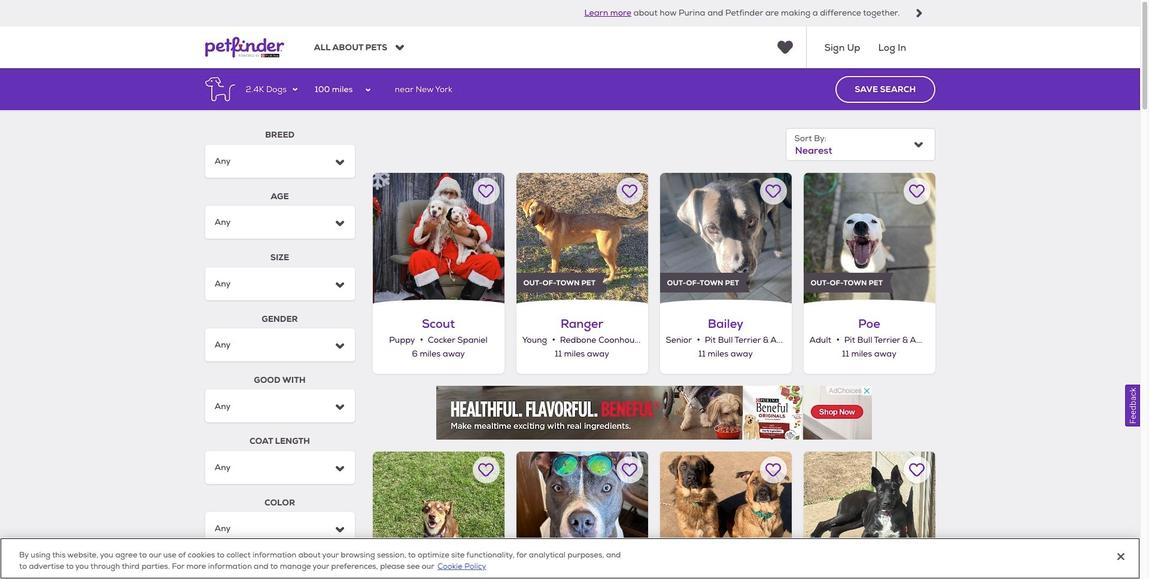 Task type: vqa. For each thing, say whether or not it's contained in the screenshot.
favorite rocky image
no



Task type: describe. For each thing, give the bounding box(es) containing it.
scout, adoptable dog, puppy male cocker spaniel, 6 miles away. image
[[373, 173, 505, 305]]

poe, adoptable dog, adult male pit bull terrier & american staffordshire terrier mix, 11 miles away, out-of-town pet. image
[[804, 173, 936, 305]]

elsa, adoptable dog, adult female australian kelpie & husky mix, 11 miles away, out-of-town pet. image
[[373, 452, 505, 580]]

petfinder home image
[[205, 27, 284, 69]]

advertisement element
[[436, 386, 872, 440]]



Task type: locate. For each thing, give the bounding box(es) containing it.
piper, adoptable dog, young female labrador retriever & australian cattle dog / blue heeler mix, 11 miles away, out-of-town pet. image
[[804, 452, 936, 580]]

main content
[[0, 69, 1141, 580]]

privacy alert dialog
[[0, 538, 1141, 580]]

bentley, adoptable dog, young male american staffordshire terrier & pit bull terrier mix, 11 miles away, has video, out-of-town pet. image
[[517, 452, 648, 580]]

bailey, adoptable dog, senior female pit bull terrier & american staffordshire terrier mix, 11 miles away, out-of-town pet. image
[[660, 173, 792, 305]]

ranger, adoptable dog, young male redbone coonhound & labrador retriever mix, 11 miles away, out-of-town pet. image
[[517, 173, 648, 305]]

select care and behavior, any image
[[215, 574, 325, 580]]

lobo and oso, adoptable dog, adult male black mouth cur & shepherd mix, 11 miles away, has video, out-of-town pet. image
[[660, 452, 792, 580]]



